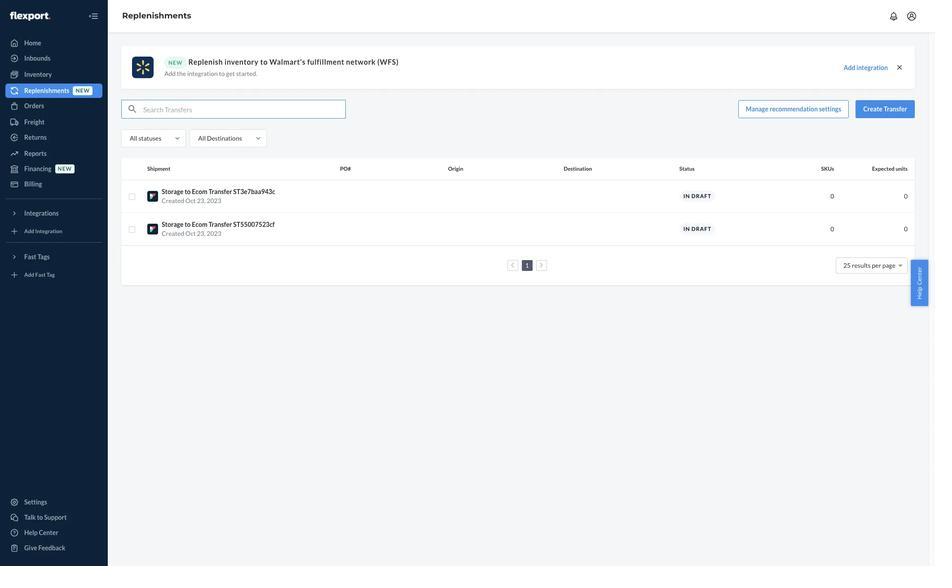 Task type: describe. For each thing, give the bounding box(es) containing it.
close navigation image
[[88, 11, 99, 22]]

destination
[[564, 165, 592, 172]]

1
[[525, 261, 529, 269]]

storage for storage to ecom transfer st3e7baa943c
[[162, 188, 184, 195]]

po#
[[340, 165, 351, 172]]

2023 for st3e7baa943c
[[207, 197, 221, 204]]

2023 for st55007523cf
[[207, 229, 221, 237]]

give
[[24, 544, 37, 552]]

in draft for st3e7baa943c
[[684, 193, 712, 199]]

transfer for st3e7baa943c
[[209, 188, 232, 195]]

center inside button
[[916, 267, 924, 285]]

page
[[883, 261, 896, 269]]

talk to support
[[24, 514, 67, 521]]

open account menu image
[[907, 11, 918, 22]]

per
[[872, 261, 882, 269]]

add integration
[[844, 64, 888, 71]]

23, for st55007523cf
[[197, 229, 206, 237]]

replenish inventory to walmart's fulfillment network (wfs)
[[188, 58, 399, 66]]

st3e7baa943c
[[233, 188, 275, 195]]

0 horizontal spatial help
[[24, 529, 38, 537]]

add the integration to get started.
[[164, 70, 257, 77]]

create
[[864, 105, 883, 113]]

1 vertical spatial center
[[39, 529, 58, 537]]

storage to ecom transfer st3e7baa943c created oct 23, 2023
[[162, 188, 275, 204]]

transfer inside button
[[884, 105, 908, 113]]

integration inside button
[[857, 64, 888, 71]]

fast tags button
[[5, 250, 102, 264]]

flexport logo image
[[10, 12, 50, 21]]

add integration link
[[5, 224, 102, 239]]

create transfer link
[[856, 100, 915, 118]]

returns link
[[5, 130, 102, 145]]

replenish
[[188, 58, 223, 66]]

1 vertical spatial replenishments
[[24, 87, 69, 94]]

fulfillment
[[307, 58, 345, 66]]

orders
[[24, 102, 44, 110]]

create transfer button
[[856, 100, 915, 118]]

manage recommendation settings link
[[739, 100, 849, 118]]

created for storage to ecom transfer st3e7baa943c created oct 23, 2023
[[162, 197, 184, 204]]

support
[[44, 514, 67, 521]]

chevron left image
[[511, 262, 515, 268]]

manage
[[746, 105, 769, 113]]

add for add the integration to get started.
[[164, 70, 176, 77]]

billing
[[24, 180, 42, 188]]

status
[[680, 165, 695, 172]]

25 results per page
[[844, 261, 896, 269]]

talk
[[24, 514, 36, 521]]

statuses
[[139, 134, 161, 142]]

Search Transfers text field
[[143, 100, 346, 118]]

open notifications image
[[889, 11, 900, 22]]

25 results per page option
[[844, 261, 896, 269]]

destinations
[[207, 134, 242, 142]]

draft for storage to ecom transfer st3e7baa943c
[[692, 193, 712, 199]]

new for financing
[[58, 166, 72, 172]]

storage for storage to ecom transfer st55007523cf
[[162, 220, 184, 228]]

ecom for st55007523cf
[[192, 220, 207, 228]]

settings link
[[5, 495, 102, 510]]

the
[[177, 70, 186, 77]]

ecom for st3e7baa943c
[[192, 188, 207, 195]]

new
[[168, 59, 183, 66]]

in for storage to ecom transfer st55007523cf
[[684, 226, 690, 232]]

add fast tag
[[24, 272, 55, 278]]

expected
[[872, 165, 895, 172]]

fast tags
[[24, 253, 50, 261]]

walmart's
[[270, 58, 306, 66]]

add fast tag link
[[5, 268, 102, 282]]

settings
[[819, 105, 842, 113]]

to for storage to ecom transfer st55007523cf created oct 23, 2023
[[185, 220, 191, 228]]

freight
[[24, 118, 45, 126]]

integrations
[[24, 209, 59, 217]]

all statuses
[[130, 134, 161, 142]]

tag
[[47, 272, 55, 278]]

origin
[[448, 165, 464, 172]]

all for all destinations
[[198, 134, 206, 142]]



Task type: vqa. For each thing, say whether or not it's contained in the screenshot.
Created inside the Storage to Ecom Transfer ST55007523cf Created Oct 23, 2023
yes



Task type: locate. For each thing, give the bounding box(es) containing it.
to inside button
[[37, 514, 43, 521]]

ecom inside storage to ecom transfer st55007523cf created oct 23, 2023
[[192, 220, 207, 228]]

add inside button
[[844, 64, 856, 71]]

0 vertical spatial transfer
[[884, 105, 908, 113]]

2 in draft from the top
[[684, 226, 712, 232]]

2 all from the left
[[198, 134, 206, 142]]

draft
[[692, 193, 712, 199], [692, 226, 712, 232]]

1 horizontal spatial help
[[916, 287, 924, 299]]

home link
[[5, 36, 102, 50]]

0 vertical spatial square image
[[129, 193, 136, 200]]

oct inside storage to ecom transfer st55007523cf created oct 23, 2023
[[185, 229, 196, 237]]

0 vertical spatial oct
[[185, 197, 196, 204]]

1 vertical spatial transfer
[[209, 188, 232, 195]]

new
[[76, 87, 90, 94], [58, 166, 72, 172]]

returns
[[24, 133, 47, 141]]

in draft
[[684, 193, 712, 199], [684, 226, 712, 232]]

2 square image from the top
[[129, 226, 136, 233]]

transfer
[[884, 105, 908, 113], [209, 188, 232, 195], [209, 220, 232, 228]]

shipment
[[147, 165, 170, 172]]

all left destinations
[[198, 134, 206, 142]]

get
[[226, 70, 235, 77]]

integration
[[857, 64, 888, 71], [187, 70, 218, 77]]

1 vertical spatial storage
[[162, 220, 184, 228]]

inventory
[[225, 58, 259, 66]]

1 storage from the top
[[162, 188, 184, 195]]

1 in from the top
[[684, 193, 690, 199]]

created inside storage to ecom transfer st55007523cf created oct 23, 2023
[[162, 229, 184, 237]]

1 vertical spatial fast
[[35, 272, 46, 278]]

expected units
[[872, 165, 908, 172]]

orders link
[[5, 99, 102, 113]]

to inside storage to ecom transfer st3e7baa943c created oct 23, 2023
[[185, 188, 191, 195]]

to
[[260, 58, 268, 66], [219, 70, 225, 77], [185, 188, 191, 195], [185, 220, 191, 228], [37, 514, 43, 521]]

transfer inside storage to ecom transfer st3e7baa943c created oct 23, 2023
[[209, 188, 232, 195]]

transfer down storage to ecom transfer st3e7baa943c created oct 23, 2023
[[209, 220, 232, 228]]

square image
[[129, 193, 136, 200], [129, 226, 136, 233]]

manage recommendation settings
[[746, 105, 842, 113]]

1 ecom from the top
[[192, 188, 207, 195]]

0 vertical spatial center
[[916, 267, 924, 285]]

storage inside storage to ecom transfer st3e7baa943c created oct 23, 2023
[[162, 188, 184, 195]]

23, down storage to ecom transfer st3e7baa943c created oct 23, 2023
[[197, 229, 206, 237]]

new down reports link
[[58, 166, 72, 172]]

transfer for st55007523cf
[[209, 220, 232, 228]]

0 vertical spatial replenishments
[[122, 11, 191, 21]]

add
[[844, 64, 856, 71], [164, 70, 176, 77], [24, 228, 34, 235], [24, 272, 34, 278]]

fast inside dropdown button
[[24, 253, 36, 261]]

integrations button
[[5, 206, 102, 221]]

units
[[896, 165, 908, 172]]

feedback
[[38, 544, 65, 552]]

ecom
[[192, 188, 207, 195], [192, 220, 207, 228]]

0 vertical spatial 2023
[[207, 197, 221, 204]]

0 vertical spatial draft
[[692, 193, 712, 199]]

created
[[162, 197, 184, 204], [162, 229, 184, 237]]

1 vertical spatial oct
[[185, 229, 196, 237]]

help center up give feedback on the left bottom of the page
[[24, 529, 58, 537]]

all for all statuses
[[130, 134, 137, 142]]

settings
[[24, 498, 47, 506]]

25
[[844, 261, 851, 269]]

2023 inside storage to ecom transfer st55007523cf created oct 23, 2023
[[207, 229, 221, 237]]

1 vertical spatial help center
[[24, 529, 58, 537]]

ecom up storage to ecom transfer st55007523cf created oct 23, 2023
[[192, 188, 207, 195]]

help center link
[[5, 526, 102, 540]]

manage recommendation settings button
[[739, 100, 849, 118]]

home
[[24, 39, 41, 47]]

0 horizontal spatial integration
[[187, 70, 218, 77]]

inbounds link
[[5, 51, 102, 66]]

1 horizontal spatial replenishments
[[122, 11, 191, 21]]

0 vertical spatial in draft
[[684, 193, 712, 199]]

1 horizontal spatial integration
[[857, 64, 888, 71]]

all left statuses
[[130, 134, 137, 142]]

0 horizontal spatial replenishments
[[24, 87, 69, 94]]

all destinations
[[198, 134, 242, 142]]

to for talk to support
[[37, 514, 43, 521]]

fast left tags
[[24, 253, 36, 261]]

1 vertical spatial 23,
[[197, 229, 206, 237]]

close image
[[896, 63, 905, 72]]

tags
[[37, 253, 50, 261]]

add for add integration
[[844, 64, 856, 71]]

fast
[[24, 253, 36, 261], [35, 272, 46, 278]]

billing link
[[5, 177, 102, 191]]

center down talk to support
[[39, 529, 58, 537]]

in for storage to ecom transfer st3e7baa943c
[[684, 193, 690, 199]]

all
[[130, 134, 137, 142], [198, 134, 206, 142]]

0 vertical spatial fast
[[24, 253, 36, 261]]

help inside button
[[916, 287, 924, 299]]

created inside storage to ecom transfer st3e7baa943c created oct 23, 2023
[[162, 197, 184, 204]]

1 horizontal spatial all
[[198, 134, 206, 142]]

help center inside button
[[916, 267, 924, 299]]

0 horizontal spatial help center
[[24, 529, 58, 537]]

inventory link
[[5, 67, 102, 82]]

0 vertical spatial in
[[684, 193, 690, 199]]

add integration button
[[844, 63, 888, 72]]

created for storage to ecom transfer st55007523cf created oct 23, 2023
[[162, 229, 184, 237]]

1 oct from the top
[[185, 197, 196, 204]]

give feedback button
[[5, 541, 102, 555]]

1 vertical spatial 2023
[[207, 229, 221, 237]]

help center button
[[911, 260, 929, 306]]

1 link
[[524, 261, 531, 269]]

2 created from the top
[[162, 229, 184, 237]]

23, for st3e7baa943c
[[197, 197, 206, 204]]

to for storage to ecom transfer st3e7baa943c created oct 23, 2023
[[185, 188, 191, 195]]

23, inside storage to ecom transfer st3e7baa943c created oct 23, 2023
[[197, 197, 206, 204]]

talk to support button
[[5, 510, 102, 525]]

23, inside storage to ecom transfer st55007523cf created oct 23, 2023
[[197, 229, 206, 237]]

give feedback
[[24, 544, 65, 552]]

network
[[346, 58, 376, 66]]

transfer right create
[[884, 105, 908, 113]]

square image for storage to ecom transfer st3e7baa943c
[[129, 193, 136, 200]]

0 vertical spatial new
[[76, 87, 90, 94]]

0 vertical spatial storage
[[162, 188, 184, 195]]

storage to ecom transfer st55007523cf created oct 23, 2023
[[162, 220, 275, 237]]

1 23, from the top
[[197, 197, 206, 204]]

help center
[[916, 267, 924, 299], [24, 529, 58, 537]]

help center right page
[[916, 267, 924, 299]]

replenishments link
[[122, 11, 191, 21]]

reports
[[24, 150, 47, 157]]

2 oct from the top
[[185, 229, 196, 237]]

0 vertical spatial ecom
[[192, 188, 207, 195]]

0 horizontal spatial new
[[58, 166, 72, 172]]

add for add integration
[[24, 228, 34, 235]]

2 draft from the top
[[692, 226, 712, 232]]

1 vertical spatial in
[[684, 226, 690, 232]]

ecom down storage to ecom transfer st3e7baa943c created oct 23, 2023
[[192, 220, 207, 228]]

1 vertical spatial ecom
[[192, 220, 207, 228]]

1 vertical spatial new
[[58, 166, 72, 172]]

inventory
[[24, 71, 52, 78]]

inbounds
[[24, 54, 50, 62]]

integration down the replenish
[[187, 70, 218, 77]]

1 in draft from the top
[[684, 193, 712, 199]]

1 square image from the top
[[129, 193, 136, 200]]

1 created from the top
[[162, 197, 184, 204]]

square image for storage to ecom transfer st55007523cf
[[129, 226, 136, 233]]

0
[[831, 192, 835, 200], [904, 192, 908, 200], [831, 225, 835, 233], [904, 225, 908, 233]]

2 vertical spatial transfer
[[209, 220, 232, 228]]

center
[[916, 267, 924, 285], [39, 529, 58, 537]]

1 vertical spatial created
[[162, 229, 184, 237]]

1 vertical spatial square image
[[129, 226, 136, 233]]

1 horizontal spatial help center
[[916, 267, 924, 299]]

center right page
[[916, 267, 924, 285]]

freight link
[[5, 115, 102, 129]]

skus
[[822, 165, 835, 172]]

1 horizontal spatial new
[[76, 87, 90, 94]]

oct for storage to ecom transfer st55007523cf created oct 23, 2023
[[185, 229, 196, 237]]

transfer left st3e7baa943c
[[209, 188, 232, 195]]

0 vertical spatial 23,
[[197, 197, 206, 204]]

results
[[852, 261, 871, 269]]

0 vertical spatial created
[[162, 197, 184, 204]]

reports link
[[5, 146, 102, 161]]

2023 up storage to ecom transfer st55007523cf created oct 23, 2023
[[207, 197, 221, 204]]

oct inside storage to ecom transfer st3e7baa943c created oct 23, 2023
[[185, 197, 196, 204]]

0 horizontal spatial all
[[130, 134, 137, 142]]

2 23, from the top
[[197, 229, 206, 237]]

recommendation
[[770, 105, 818, 113]]

1 draft from the top
[[692, 193, 712, 199]]

oct for storage to ecom transfer st3e7baa943c created oct 23, 2023
[[185, 197, 196, 204]]

integration
[[35, 228, 62, 235]]

create transfer
[[864, 105, 908, 113]]

1 horizontal spatial center
[[916, 267, 924, 285]]

fast left tag
[[35, 272, 46, 278]]

help
[[916, 287, 924, 299], [24, 529, 38, 537]]

2023
[[207, 197, 221, 204], [207, 229, 221, 237]]

replenishments
[[122, 11, 191, 21], [24, 87, 69, 94]]

to inside storage to ecom transfer st55007523cf created oct 23, 2023
[[185, 220, 191, 228]]

(wfs)
[[378, 58, 399, 66]]

add integration
[[24, 228, 62, 235]]

23, up storage to ecom transfer st55007523cf created oct 23, 2023
[[197, 197, 206, 204]]

0 vertical spatial help center
[[916, 267, 924, 299]]

oct
[[185, 197, 196, 204], [185, 229, 196, 237]]

integration left close icon
[[857, 64, 888, 71]]

2 ecom from the top
[[192, 220, 207, 228]]

storage
[[162, 188, 184, 195], [162, 220, 184, 228]]

2 in from the top
[[684, 226, 690, 232]]

1 2023 from the top
[[207, 197, 221, 204]]

in
[[684, 193, 690, 199], [684, 226, 690, 232]]

1 all from the left
[[130, 134, 137, 142]]

chevron right image
[[540, 262, 544, 268]]

0 horizontal spatial center
[[39, 529, 58, 537]]

1 vertical spatial draft
[[692, 226, 712, 232]]

new for replenishments
[[76, 87, 90, 94]]

2023 down storage to ecom transfer st3e7baa943c created oct 23, 2023
[[207, 229, 221, 237]]

transfer inside storage to ecom transfer st55007523cf created oct 23, 2023
[[209, 220, 232, 228]]

ecom inside storage to ecom transfer st3e7baa943c created oct 23, 2023
[[192, 188, 207, 195]]

2 storage from the top
[[162, 220, 184, 228]]

1 vertical spatial in draft
[[684, 226, 712, 232]]

financing
[[24, 165, 51, 173]]

0 vertical spatial help
[[916, 287, 924, 299]]

2 2023 from the top
[[207, 229, 221, 237]]

new up orders link
[[76, 87, 90, 94]]

1 vertical spatial help
[[24, 529, 38, 537]]

in draft for st55007523cf
[[684, 226, 712, 232]]

draft for storage to ecom transfer st55007523cf
[[692, 226, 712, 232]]

st55007523cf
[[233, 220, 275, 228]]

add for add fast tag
[[24, 272, 34, 278]]

started.
[[236, 70, 257, 77]]

storage inside storage to ecom transfer st55007523cf created oct 23, 2023
[[162, 220, 184, 228]]

2023 inside storage to ecom transfer st3e7baa943c created oct 23, 2023
[[207, 197, 221, 204]]



